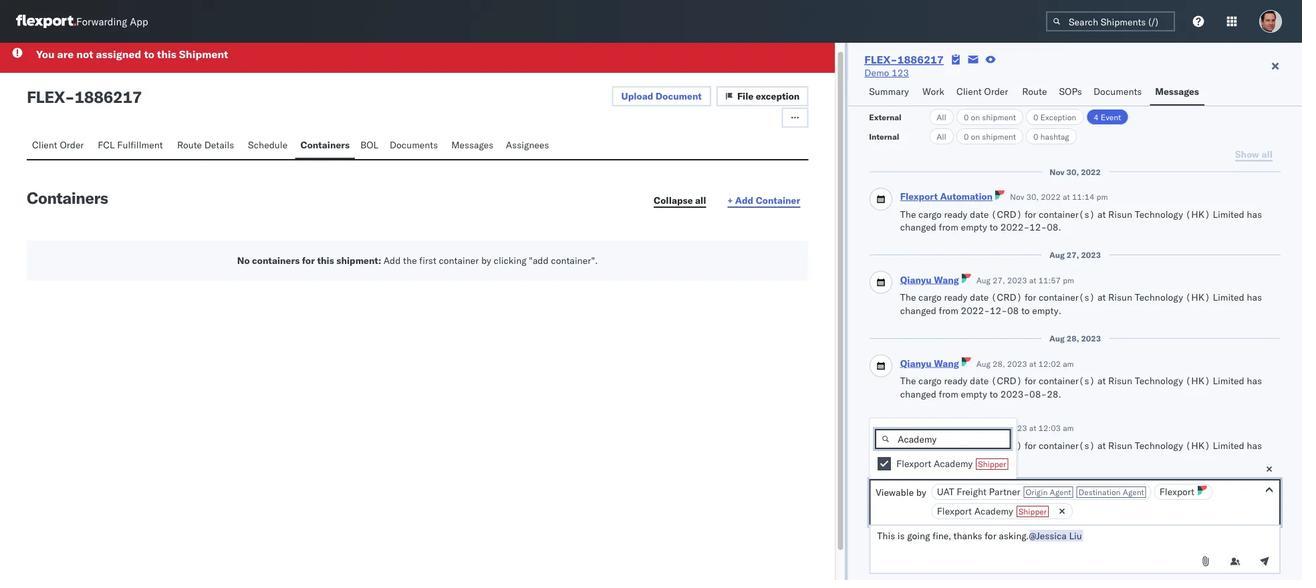 Task type: locate. For each thing, give the bounding box(es) containing it.
aug for 28
[[976, 423, 991, 433]]

4 cargo from the top
[[918, 440, 942, 451]]

all for external
[[937, 112, 947, 122]]

2 vertical spatial wang
[[934, 422, 959, 434]]

3 risun from the top
[[1108, 375, 1132, 387]]

1 has from the top
[[1247, 208, 1262, 220]]

from inside the cargo ready date (crd) for container(s)  at risun technology (hk) limited has changed from empty to 2023-08-28.
[[939, 388, 958, 400]]

at down nov 30, 2022 at 11:14 pm at the right of the page
[[1097, 208, 1106, 220]]

3 (hk) from the top
[[1186, 375, 1210, 387]]

from down flexport automation
[[939, 221, 958, 233]]

container(s) inside the cargo ready date (crd) for container(s)  at risun technology (hk) limited has changed from 2022-12-08 to empty.
[[1039, 292, 1095, 303]]

documents
[[1094, 86, 1142, 97], [390, 139, 438, 150]]

0 vertical spatial shipment
[[982, 112, 1016, 122]]

has inside the cargo ready date (crd) for container(s)  at risun technology (hk) limited has changed from empty to 2022-12-08.
[[1247, 208, 1262, 220]]

3 the from the top
[[900, 375, 916, 387]]

on for 0 hashtag
[[971, 131, 980, 141]]

at
[[1063, 192, 1070, 202], [1097, 208, 1106, 220], [1029, 275, 1036, 285], [1097, 292, 1106, 303], [1029, 359, 1036, 369], [1097, 375, 1106, 387], [1029, 423, 1036, 433], [1097, 440, 1106, 451]]

1 vertical spatial shipment
[[982, 131, 1016, 141]]

27, down the cargo ready date (crd) for container(s)  at risun technology (hk) limited has changed from empty to 2022-12-08. at right
[[1067, 250, 1079, 260]]

for inside the cargo ready date (crd) for container(s)  at risun technology (hk) limited has changed from empty to 2023-08-28.
[[1025, 375, 1036, 387]]

cargo inside the cargo ready date (crd) for container(s)  at risun technology (hk) limited has changed from 2023-08-28 to 2023-08-29.
[[918, 440, 942, 451]]

28, for 08-
[[993, 359, 1005, 369]]

empty inside the cargo ready date (crd) for container(s)  at risun technology (hk) limited has changed from empty to 2023-08-28.
[[961, 388, 987, 400]]

1 vertical spatial documents button
[[384, 133, 446, 159]]

1 vertical spatial shipper
[[1019, 507, 1047, 517]]

2 vertical spatial qianyu wang
[[900, 422, 959, 434]]

container(s) inside the cargo ready date (crd) for container(s)  at risun technology (hk) limited has changed from 2023-08-28 to 2023-08-29.
[[1039, 440, 1095, 451]]

1 horizontal spatial documents button
[[1088, 80, 1150, 106]]

this left shipment
[[157, 47, 176, 61]]

changed inside the cargo ready date (crd) for container(s)  at risun technology (hk) limited has changed from empty to 2022-12-08.
[[900, 221, 936, 233]]

flexport academy shipper down uat freight partner origin agent
[[937, 505, 1047, 517]]

1 changed from the top
[[900, 221, 936, 233]]

containers inside button
[[301, 139, 350, 150]]

1 horizontal spatial nov
[[1050, 167, 1065, 177]]

container(s) up 28.
[[1039, 375, 1095, 387]]

2 qianyu wang button from the top
[[900, 357, 959, 369]]

(hk) inside the cargo ready date (crd) for container(s)  at risun technology (hk) limited has changed from empty to 2022-12-08.
[[1186, 208, 1210, 220]]

3 qianyu wang from the top
[[900, 422, 959, 434]]

3 has from the top
[[1247, 375, 1262, 387]]

2023-
[[1000, 388, 1029, 400], [961, 453, 990, 464], [1032, 453, 1061, 464]]

2 all button from the top
[[930, 128, 954, 144]]

0 horizontal spatial 1886217
[[75, 87, 142, 107]]

this
[[157, 47, 176, 61], [317, 254, 334, 266]]

0 vertical spatial am
[[1063, 359, 1074, 369]]

client order button right work
[[951, 80, 1017, 106]]

0 vertical spatial messages
[[1156, 86, 1199, 97]]

ready for 2023-
[[944, 375, 967, 387]]

limited
[[1213, 208, 1244, 220], [1213, 292, 1244, 303], [1213, 375, 1244, 387], [1213, 440, 1244, 451]]

the inside the cargo ready date (crd) for container(s)  at risun technology (hk) limited has changed from empty to 2022-12-08.
[[900, 208, 916, 220]]

1886217 down assigned
[[75, 87, 142, 107]]

flexport academy shipper
[[897, 458, 1007, 470], [937, 505, 1047, 517]]

2 cargo from the top
[[918, 292, 942, 303]]

+ add container
[[728, 194, 800, 206]]

client order button left fcl
[[27, 133, 92, 159]]

2023- down aug 28, 2023 at 12:02 am
[[1000, 388, 1029, 400]]

app
[[130, 15, 148, 28]]

date inside the cargo ready date (crd) for container(s)  at risun technology (hk) limited has changed from empty to 2022-12-08.
[[970, 208, 989, 220]]

0 vertical spatial documents button
[[1088, 80, 1150, 106]]

1 am from the top
[[1063, 359, 1074, 369]]

date inside the cargo ready date (crd) for container(s)  at risun technology (hk) limited has changed from empty to 2023-08-28.
[[970, 375, 989, 387]]

4 limited from the top
[[1213, 440, 1244, 451]]

1 vertical spatial qianyu
[[900, 357, 932, 369]]

containers left bol
[[301, 139, 350, 150]]

4 the from the top
[[900, 440, 916, 451]]

1 horizontal spatial 12-
[[1029, 221, 1047, 233]]

3 qianyu wang button from the top
[[900, 422, 959, 434]]

2022- left 08
[[961, 305, 990, 316]]

0 vertical spatial 0 on shipment
[[964, 112, 1016, 122]]

for down aug 28, 2023 at 12:02 am
[[1025, 375, 1036, 387]]

3 container(s) from the top
[[1039, 375, 1095, 387]]

for down aug 27, 2023 at 11:57 pm
[[1025, 292, 1036, 303]]

1 ready from the top
[[944, 208, 967, 220]]

has for the cargo ready date (crd) for container(s)  at risun technology (hk) limited has changed from 2023-08-28 to 2023-08-29.
[[1247, 440, 1262, 451]]

0 horizontal spatial this
[[157, 47, 176, 61]]

from for the cargo ready date (crd) for container(s)  at risun technology (hk) limited has changed from empty to 2023-08-28.
[[939, 388, 958, 400]]

1 horizontal spatial messages button
[[1150, 80, 1205, 106]]

aug 28, 2023
[[1049, 334, 1101, 344]]

client
[[957, 86, 982, 97], [32, 139, 57, 150]]

documents button up event
[[1088, 80, 1150, 106]]

this left shipment:
[[317, 254, 334, 266]]

the inside the cargo ready date (crd) for container(s)  at risun technology (hk) limited has changed from 2022-12-08 to empty.
[[900, 292, 916, 303]]

(crd) down aug 28, 2023 at 12:02 am
[[991, 375, 1022, 387]]

agent right origin
[[1050, 487, 1071, 497]]

client order button
[[951, 80, 1017, 106], [27, 133, 92, 159]]

container(s) for empty.
[[1039, 292, 1095, 303]]

0 horizontal spatial 2023-
[[961, 453, 990, 464]]

1 vertical spatial by
[[917, 487, 927, 498]]

route inside route details button
[[177, 139, 202, 150]]

documents right the bol button
[[390, 139, 438, 150]]

0 horizontal spatial client
[[32, 139, 57, 150]]

am right 12:02
[[1063, 359, 1074, 369]]

to down aug 28, 2023 at 12:02 am
[[989, 388, 998, 400]]

2 am from the top
[[1063, 423, 1074, 433]]

08- inside the cargo ready date (crd) for container(s)  at risun technology (hk) limited has changed from empty to 2023-08-28.
[[1029, 388, 1047, 400]]

ready inside the cargo ready date (crd) for container(s)  at risun technology (hk) limited has changed from 2022-12-08 to empty.
[[944, 292, 967, 303]]

1 all from the top
[[937, 112, 947, 122]]

nov right automation
[[1010, 192, 1024, 202]]

qianyu wang for the cargo ready date (crd) for container(s)  at risun technology (hk) limited has changed from empty to 2023-08-28.
[[900, 357, 959, 369]]

2 (crd) from the top
[[991, 292, 1022, 303]]

2 qianyu wang from the top
[[900, 357, 959, 369]]

1 vertical spatial all button
[[930, 128, 954, 144]]

2 container(s) from the top
[[1039, 292, 1095, 303]]

cargo
[[918, 208, 942, 220], [918, 292, 942, 303], [918, 375, 942, 387], [918, 440, 942, 451]]

all for internal
[[937, 131, 947, 141]]

cargo inside the cargo ready date (crd) for container(s)  at risun technology (hk) limited has changed from empty to 2023-08-28.
[[918, 375, 942, 387]]

on
[[971, 112, 980, 122], [971, 131, 980, 141]]

uat freight partner origin agent
[[937, 486, 1071, 498]]

4 event
[[1094, 112, 1121, 122]]

route up the 0 exception
[[1022, 86, 1047, 97]]

date down aug 28, 2023 at 12:02 am
[[970, 375, 989, 387]]

qianyu wang button for the cargo ready date (crd) for container(s)  at risun technology (hk) limited has changed from 2022-12-08 to empty.
[[900, 274, 959, 286]]

from inside the cargo ready date (crd) for container(s)  at risun technology (hk) limited has changed from empty to 2022-12-08.
[[939, 221, 958, 233]]

client order right work button
[[957, 86, 1009, 97]]

2 date from the top
[[970, 292, 989, 303]]

27, left 11:57
[[993, 275, 1005, 285]]

limited inside the cargo ready date (crd) for container(s)  at risun technology (hk) limited has changed from empty to 2022-12-08.
[[1213, 208, 1244, 220]]

messages for left messages button
[[451, 139, 494, 150]]

limited inside the cargo ready date (crd) for container(s)  at risun technology (hk) limited has changed from 2022-12-08 to empty.
[[1213, 292, 1244, 303]]

4 (hk) from the top
[[1186, 440, 1210, 451]]

(crd) up 08
[[991, 292, 1022, 303]]

3 cargo from the top
[[918, 375, 942, 387]]

on for 0 exception
[[971, 112, 980, 122]]

1 horizontal spatial this
[[317, 254, 334, 266]]

client right work button
[[957, 86, 982, 97]]

for down nov 30, 2022 at 11:14 pm at the right of the page
[[1025, 208, 1036, 220]]

(crd) inside the cargo ready date (crd) for container(s)  at risun technology (hk) limited has changed from 2022-12-08 to empty.
[[991, 292, 1022, 303]]

0 vertical spatial route
[[1022, 86, 1047, 97]]

"add
[[529, 254, 549, 266]]

containers down fcl
[[27, 188, 108, 208]]

2 (hk) from the top
[[1186, 292, 1210, 303]]

has inside the cargo ready date (crd) for container(s)  at risun technology (hk) limited has changed from 2022-12-08 to empty.
[[1247, 292, 1262, 303]]

am right 12:03
[[1063, 423, 1074, 433]]

changed inside the cargo ready date (crd) for container(s)  at risun technology (hk) limited has changed from empty to 2023-08-28.
[[900, 388, 936, 400]]

qianyu wang button
[[900, 274, 959, 286], [900, 357, 959, 369], [900, 422, 959, 434]]

1 qianyu wang button from the top
[[900, 274, 959, 286]]

0 vertical spatial qianyu
[[900, 274, 932, 286]]

0 vertical spatial order
[[984, 86, 1009, 97]]

0 vertical spatial containers
[[301, 139, 350, 150]]

1 vertical spatial nov
[[1010, 192, 1024, 202]]

ready inside the cargo ready date (crd) for container(s)  at risun technology (hk) limited has changed from empty to 2023-08-28.
[[944, 375, 967, 387]]

2022- inside the cargo ready date (crd) for container(s)  at risun technology (hk) limited has changed from 2022-12-08 to empty.
[[961, 305, 990, 316]]

(crd) for 28
[[991, 440, 1022, 451]]

risun for 28.
[[1108, 375, 1132, 387]]

aug up freight at the bottom
[[976, 423, 991, 433]]

0 horizontal spatial documents button
[[384, 133, 446, 159]]

nov 30, 2022
[[1050, 167, 1101, 177]]

3 wang from the top
[[934, 422, 959, 434]]

2 the from the top
[[900, 292, 916, 303]]

container
[[756, 194, 800, 206]]

4 changed from the top
[[900, 453, 936, 464]]

0 horizontal spatial add
[[384, 254, 401, 266]]

aug for 2023-
[[976, 359, 991, 369]]

by
[[481, 254, 491, 266], [917, 487, 927, 498]]

all button for internal
[[930, 128, 954, 144]]

1 horizontal spatial academy
[[975, 505, 1014, 517]]

2023 up 28
[[1007, 423, 1027, 433]]

1 horizontal spatial client order
[[957, 86, 1009, 97]]

(hk) inside the cargo ready date (crd) for container(s)  at risun technology (hk) limited has changed from empty to 2023-08-28.
[[1186, 375, 1210, 387]]

(crd) up 28
[[991, 440, 1022, 451]]

changed inside the cargo ready date (crd) for container(s)  at risun technology (hk) limited has changed from 2023-08-28 to 2023-08-29.
[[900, 453, 936, 464]]

at left 11:57
[[1029, 275, 1036, 285]]

1 vertical spatial qianyu wang
[[900, 357, 959, 369]]

0 on shipment
[[964, 112, 1016, 122], [964, 131, 1016, 141]]

Search Shipments (/) text field
[[1046, 11, 1175, 31]]

0 vertical spatial by
[[481, 254, 491, 266]]

viewable by
[[876, 487, 927, 498]]

are
[[57, 47, 74, 61]]

am for 2023-
[[1063, 423, 1074, 433]]

1 vertical spatial 2022-
[[961, 305, 990, 316]]

0 vertical spatial 2022
[[1081, 167, 1101, 177]]

3 (crd) from the top
[[991, 375, 1022, 387]]

order left route button
[[984, 86, 1009, 97]]

0 vertical spatial documents
[[1094, 86, 1142, 97]]

route button
[[1017, 80, 1054, 106]]

3 limited from the top
[[1213, 375, 1244, 387]]

wang
[[934, 274, 959, 286], [934, 357, 959, 369], [934, 422, 959, 434]]

nov up nov 30, 2022 at 11:14 pm at the right of the page
[[1050, 167, 1065, 177]]

2022 up 11:14 at right
[[1081, 167, 1101, 177]]

from down search by name text field
[[939, 453, 958, 464]]

date inside the cargo ready date (crd) for container(s)  at risun technology (hk) limited has changed from 2022-12-08 to empty.
[[970, 292, 989, 303]]

4 has from the top
[[1247, 440, 1262, 451]]

2022 for nov 30, 2022 at 11:14 pm
[[1041, 192, 1061, 202]]

(crd) inside the cargo ready date (crd) for container(s)  at risun technology (hk) limited has changed from 2023-08-28 to 2023-08-29.
[[991, 440, 1022, 451]]

30, left 11:14 at right
[[1026, 192, 1039, 202]]

2 vertical spatial 28,
[[993, 423, 1005, 433]]

by left uat at right
[[917, 487, 927, 498]]

0 vertical spatial all button
[[930, 109, 954, 125]]

0 vertical spatial 2022-
[[1000, 221, 1029, 233]]

28,
[[1067, 334, 1079, 344], [993, 359, 1005, 369], [993, 423, 1005, 433]]

ready inside the cargo ready date (crd) for container(s)  at risun technology (hk) limited has changed from 2023-08-28 to 2023-08-29.
[[944, 440, 967, 451]]

0 horizontal spatial pm
[[1063, 275, 1074, 285]]

3 changed from the top
[[900, 388, 936, 400]]

2022 up 08.
[[1041, 192, 1061, 202]]

has inside the cargo ready date (crd) for container(s)  at risun technology (hk) limited has changed from empty to 2023-08-28.
[[1247, 375, 1262, 387]]

28
[[1007, 453, 1019, 464]]

2023 up 08
[[1007, 275, 1027, 285]]

add right +
[[735, 194, 754, 206]]

0 on shipment left the 0 hashtag
[[964, 131, 1016, 141]]

technology for 2023-
[[1135, 440, 1183, 451]]

2022
[[1081, 167, 1101, 177], [1041, 192, 1061, 202]]

2 on from the top
[[971, 131, 980, 141]]

for down aug 28, 2023 at 12:03 am
[[1025, 440, 1036, 451]]

11:14
[[1072, 192, 1094, 202]]

0 horizontal spatial client order button
[[27, 133, 92, 159]]

4 technology from the top
[[1135, 440, 1183, 451]]

0 on shipment left the 0 exception
[[964, 112, 1016, 122]]

client order left fcl
[[32, 139, 84, 150]]

cargo inside the cargo ready date (crd) for container(s)  at risun technology (hk) limited has changed from empty to 2022-12-08.
[[918, 208, 942, 220]]

28, left 12:03
[[993, 423, 1005, 433]]

1 horizontal spatial agent
[[1123, 487, 1144, 497]]

client order
[[957, 86, 1009, 97], [32, 139, 84, 150]]

shipment left the 0 hashtag
[[982, 131, 1016, 141]]

2 technology from the top
[[1135, 292, 1183, 303]]

academy down search by name text field
[[934, 458, 973, 470]]

1 risun from the top
[[1108, 208, 1132, 220]]

+
[[728, 194, 733, 206]]

date down aug 27, 2023 at 11:57 pm
[[970, 292, 989, 303]]

28, left 12:02
[[993, 359, 1005, 369]]

changed inside the cargo ready date (crd) for container(s)  at risun technology (hk) limited has changed from 2022-12-08 to empty.
[[900, 305, 936, 316]]

2 vertical spatial qianyu wang button
[[900, 422, 959, 434]]

details
[[204, 139, 234, 150]]

1 0 on shipment from the top
[[964, 112, 1016, 122]]

has
[[1247, 208, 1262, 220], [1247, 292, 1262, 303], [1247, 375, 1262, 387], [1247, 440, 1262, 451]]

to
[[144, 47, 154, 61], [989, 221, 998, 233], [1021, 305, 1030, 316], [989, 388, 998, 400], [1021, 453, 1030, 464]]

to right 28
[[1021, 453, 1030, 464]]

0 vertical spatial on
[[971, 112, 980, 122]]

limited inside the cargo ready date (crd) for container(s)  at risun technology (hk) limited has changed from 2023-08-28 to 2023-08-29.
[[1213, 440, 1244, 451]]

1 vertical spatial all
[[937, 131, 947, 141]]

flex - 1886217
[[27, 87, 142, 107]]

2 has from the top
[[1247, 292, 1262, 303]]

to right 08
[[1021, 305, 1030, 316]]

None checkbox
[[878, 457, 891, 471]]

cargo for the cargo ready date (crd) for container(s)  at risun technology (hk) limited has changed from empty to 2022-12-08.
[[918, 208, 942, 220]]

3 technology from the top
[[1135, 375, 1183, 387]]

bol
[[360, 139, 379, 150]]

1 vertical spatial on
[[971, 131, 980, 141]]

2 limited from the top
[[1213, 292, 1244, 303]]

30, up 11:14 at right
[[1066, 167, 1079, 177]]

you are not assigned to this shipment
[[36, 47, 228, 61]]

2 risun from the top
[[1108, 292, 1132, 303]]

1 vertical spatial empty
[[961, 388, 987, 400]]

1 vertical spatial messages button
[[446, 133, 501, 159]]

0 horizontal spatial nov
[[1010, 192, 1024, 202]]

pm right 11:57
[[1063, 275, 1074, 285]]

documents up event
[[1094, 86, 1142, 97]]

1 horizontal spatial documents
[[1094, 86, 1142, 97]]

(hk) inside the cargo ready date (crd) for container(s)  at risun technology (hk) limited has changed from 2022-12-08 to empty.
[[1186, 292, 1210, 303]]

add left 'the'
[[384, 254, 401, 266]]

from for the cargo ready date (crd) for container(s)  at risun technology (hk) limited has changed from empty to 2022-12-08.
[[939, 221, 958, 233]]

nov 30, 2022 at 11:14 pm
[[1010, 192, 1108, 202]]

1 horizontal spatial 1886217
[[898, 53, 944, 66]]

technology inside the cargo ready date (crd) for container(s)  at risun technology (hk) limited has changed from empty to 2022-12-08.
[[1135, 208, 1183, 220]]

empty down automation
[[961, 221, 987, 233]]

from for the cargo ready date (crd) for container(s)  at risun technology (hk) limited has changed from 2023-08-28 to 2023-08-29.
[[939, 453, 958, 464]]

date inside the cargo ready date (crd) for container(s)  at risun technology (hk) limited has changed from 2023-08-28 to 2023-08-29.
[[970, 440, 989, 451]]

1 horizontal spatial route
[[1022, 86, 1047, 97]]

technology for 28.
[[1135, 375, 1183, 387]]

date up freight at the bottom
[[970, 440, 989, 451]]

external
[[869, 112, 902, 122]]

2 ready from the top
[[944, 292, 967, 303]]

1 limited from the top
[[1213, 208, 1244, 220]]

file exception button
[[717, 86, 809, 106], [717, 86, 809, 106]]

all
[[937, 112, 947, 122], [937, 131, 947, 141]]

container(s) inside the cargo ready date (crd) for container(s)  at risun technology (hk) limited has changed from empty to 2023-08-28.
[[1039, 375, 1095, 387]]

0 vertical spatial pm
[[1097, 192, 1108, 202]]

4 from from the top
[[939, 453, 958, 464]]

0 horizontal spatial academy
[[934, 458, 973, 470]]

technology inside the cargo ready date (crd) for container(s)  at risun technology (hk) limited has changed from 2022-12-08 to empty.
[[1135, 292, 1183, 303]]

4 ready from the top
[[944, 440, 967, 451]]

at inside the cargo ready date (crd) for container(s)  at risun technology (hk) limited has changed from empty to 2023-08-28.
[[1097, 375, 1106, 387]]

28, down the cargo ready date (crd) for container(s)  at risun technology (hk) limited has changed from 2022-12-08 to empty.
[[1067, 334, 1079, 344]]

shipper down origin
[[1019, 507, 1047, 517]]

2 vertical spatial qianyu
[[900, 422, 932, 434]]

08-
[[1029, 388, 1047, 400], [990, 453, 1007, 464], [1061, 453, 1079, 464]]

2022-
[[1000, 221, 1029, 233], [961, 305, 990, 316]]

qianyu wang
[[900, 274, 959, 286], [900, 357, 959, 369], [900, 422, 959, 434]]

container(s) up empty.
[[1039, 292, 1095, 303]]

shipment left the 0 exception
[[982, 112, 1016, 122]]

0 vertical spatial nov
[[1050, 167, 1065, 177]]

document
[[656, 90, 702, 102]]

1 vertical spatial 2022
[[1041, 192, 1061, 202]]

2 qianyu from the top
[[900, 357, 932, 369]]

risun inside the cargo ready date (crd) for container(s)  at risun technology (hk) limited has changed from 2023-08-28 to 2023-08-29.
[[1108, 440, 1132, 451]]

risun inside the cargo ready date (crd) for container(s)  at risun technology (hk) limited has changed from 2022-12-08 to empty.
[[1108, 292, 1132, 303]]

1 horizontal spatial 08-
[[1029, 388, 1047, 400]]

agent
[[1050, 487, 1071, 497], [1123, 487, 1144, 497]]

documents button right bol
[[384, 133, 446, 159]]

the cargo ready date (crd) for container(s)  at risun technology (hk) limited has changed from 2023-08-28 to 2023-08-29.
[[900, 440, 1262, 464]]

wang for empty
[[934, 357, 959, 369]]

1 vertical spatial route
[[177, 139, 202, 150]]

nov for nov 30, 2022
[[1050, 167, 1065, 177]]

technology
[[1135, 208, 1183, 220], [1135, 292, 1183, 303], [1135, 375, 1183, 387], [1135, 440, 1183, 451]]

2 agent from the left
[[1123, 487, 1144, 497]]

1 agent from the left
[[1050, 487, 1071, 497]]

11:57
[[1038, 275, 1061, 285]]

0 horizontal spatial containers
[[27, 188, 108, 208]]

0 horizontal spatial order
[[60, 139, 84, 150]]

by left clicking
[[481, 254, 491, 266]]

at up destination
[[1097, 440, 1106, 451]]

2023 down the cargo ready date (crd) for container(s)  at risun technology (hk) limited has changed from empty to 2022-12-08. at right
[[1081, 250, 1101, 260]]

route left details
[[177, 139, 202, 150]]

route for route details
[[177, 139, 202, 150]]

date for 2023-
[[970, 375, 989, 387]]

3 date from the top
[[970, 375, 989, 387]]

0 vertical spatial 30,
[[1066, 167, 1079, 177]]

12- down aug 27, 2023 at 11:57 pm
[[990, 305, 1007, 316]]

1 all button from the top
[[930, 109, 954, 125]]

0 vertical spatial wang
[[934, 274, 959, 286]]

0 horizontal spatial 2022
[[1041, 192, 1061, 202]]

for inside the cargo ready date (crd) for container(s)  at risun technology (hk) limited has changed from 2023-08-28 to 2023-08-29.
[[1025, 440, 1036, 451]]

1 vertical spatial documents
[[390, 139, 438, 150]]

1 horizontal spatial 30,
[[1066, 167, 1079, 177]]

order left fcl
[[60, 139, 84, 150]]

4 date from the top
[[970, 440, 989, 451]]

empty up search by name text field
[[961, 388, 987, 400]]

the for the cargo ready date (crd) for container(s)  at risun technology (hk) limited has changed from empty to 2023-08-28.
[[900, 375, 916, 387]]

3 ready from the top
[[944, 375, 967, 387]]

1 (crd) from the top
[[991, 208, 1022, 220]]

0 vertical spatial all
[[937, 112, 947, 122]]

from inside the cargo ready date (crd) for container(s)  at risun technology (hk) limited has changed from 2023-08-28 to 2023-08-29.
[[939, 453, 958, 464]]

agent inside uat freight partner origin agent
[[1050, 487, 1071, 497]]

1 on from the top
[[971, 112, 980, 122]]

1 (hk) from the top
[[1186, 208, 1210, 220]]

route
[[1022, 86, 1047, 97], [177, 139, 202, 150]]

qianyu wang button for the cargo ready date (crd) for container(s)  at risun technology (hk) limited has changed from 2023-08-28 to 2023-08-29.
[[900, 422, 959, 434]]

2022 for nov 30, 2022
[[1081, 167, 1101, 177]]

(hk) for the cargo ready date (crd) for container(s)  at risun technology (hk) limited has changed from empty to 2023-08-28.
[[1186, 375, 1210, 387]]

(crd) for 2023-
[[991, 375, 1022, 387]]

2 all from the top
[[937, 131, 947, 141]]

from left 08
[[939, 305, 958, 316]]

1 cargo from the top
[[918, 208, 942, 220]]

ready
[[944, 208, 967, 220], [944, 292, 967, 303], [944, 375, 967, 387], [944, 440, 967, 451]]

0 vertical spatial 1886217
[[898, 53, 944, 66]]

flexport right destination agent
[[1160, 486, 1195, 498]]

limited for the cargo ready date (crd) for container(s)  at risun technology (hk) limited has changed from empty to 2023-08-28.
[[1213, 375, 1244, 387]]

1 qianyu from the top
[[900, 274, 932, 286]]

3 from from the top
[[939, 388, 958, 400]]

2 wang from the top
[[934, 357, 959, 369]]

1 qianyu wang from the top
[[900, 274, 959, 286]]

route inside route button
[[1022, 86, 1047, 97]]

messages
[[1156, 86, 1199, 97], [451, 139, 494, 150]]

academy down uat freight partner origin agent
[[975, 505, 1014, 517]]

qianyu for the cargo ready date (crd) for container(s)  at risun technology (hk) limited has changed from empty to 2023-08-28.
[[900, 357, 932, 369]]

0 vertical spatial shipper
[[978, 459, 1007, 469]]

0 horizontal spatial route
[[177, 139, 202, 150]]

ready for 08
[[944, 292, 967, 303]]

at down the aug 28, 2023
[[1097, 375, 1106, 387]]

risun for 2023-
[[1108, 440, 1132, 451]]

container(s) up 29.
[[1039, 440, 1095, 451]]

flex-1886217
[[865, 53, 944, 66]]

forwarding app
[[76, 15, 148, 28]]

4 risun from the top
[[1108, 440, 1132, 451]]

1 vertical spatial 0 on shipment
[[964, 131, 1016, 141]]

2023 left 12:02
[[1007, 359, 1027, 369]]

qianyu wang button for the cargo ready date (crd) for container(s)  at risun technology (hk) limited has changed from empty to 2023-08-28.
[[900, 357, 959, 369]]

aug up 11:57
[[1049, 250, 1065, 260]]

1 horizontal spatial 27,
[[1067, 250, 1079, 260]]

(crd) down automation
[[991, 208, 1022, 220]]

at inside the cargo ready date (crd) for container(s)  at risun technology (hk) limited has changed from empty to 2022-12-08.
[[1097, 208, 1106, 220]]

1 vertical spatial 27,
[[993, 275, 1005, 285]]

qianyu wang for the cargo ready date (crd) for container(s)  at risun technology (hk) limited has changed from 2023-08-28 to 2023-08-29.
[[900, 422, 959, 434]]

ready inside the cargo ready date (crd) for container(s)  at risun technology (hk) limited has changed from empty to 2022-12-08.
[[944, 208, 967, 220]]

1 vertical spatial client
[[32, 139, 57, 150]]

for inside the cargo ready date (crd) for container(s)  at risun technology (hk) limited has changed from 2022-12-08 to empty.
[[1025, 292, 1036, 303]]

shipment
[[982, 112, 1016, 122], [982, 131, 1016, 141]]

1 horizontal spatial client
[[957, 86, 982, 97]]

risun inside the cargo ready date (crd) for container(s)  at risun technology (hk) limited has changed from empty to 2023-08-28.
[[1108, 375, 1132, 387]]

flexport button
[[1154, 484, 1213, 500]]

pm
[[1097, 192, 1108, 202], [1063, 275, 1074, 285]]

order
[[984, 86, 1009, 97], [60, 139, 84, 150]]

1 from from the top
[[939, 221, 958, 233]]

shipper left 28
[[978, 459, 1007, 469]]

work button
[[917, 80, 951, 106]]

1 vertical spatial client order button
[[27, 133, 92, 159]]

flexport academy shipper down search by name text field
[[897, 458, 1007, 470]]

12- down nov 30, 2022 at 11:14 pm at the right of the page
[[1029, 221, 1047, 233]]

risun inside the cargo ready date (crd) for container(s)  at risun technology (hk) limited has changed from empty to 2022-12-08.
[[1108, 208, 1132, 220]]

1 horizontal spatial pm
[[1097, 192, 1108, 202]]

2 0 on shipment from the top
[[964, 131, 1016, 141]]

empty inside the cargo ready date (crd) for container(s)  at risun technology (hk) limited has changed from empty to 2022-12-08.
[[961, 221, 987, 233]]

the inside the cargo ready date (crd) for container(s)  at risun technology (hk) limited has changed from empty to 2023-08-28.
[[900, 375, 916, 387]]

at up the aug 28, 2023
[[1097, 292, 1106, 303]]

cargo inside the cargo ready date (crd) for container(s)  at risun technology (hk) limited has changed from 2022-12-08 to empty.
[[918, 292, 942, 303]]

agent right destination
[[1123, 487, 1144, 497]]

1 shipment from the top
[[982, 112, 1016, 122]]

1 horizontal spatial add
[[735, 194, 754, 206]]

1 horizontal spatial client order button
[[951, 80, 1017, 106]]

0 horizontal spatial messages
[[451, 139, 494, 150]]

1 wang from the top
[[934, 274, 959, 286]]

academy
[[934, 458, 973, 470], [975, 505, 1014, 517]]

(crd) inside the cargo ready date (crd) for container(s)  at risun technology (hk) limited has changed from empty to 2022-12-08.
[[991, 208, 1022, 220]]

pm right 11:14 at right
[[1097, 192, 1108, 202]]

1 container(s) from the top
[[1039, 208, 1095, 220]]

0 horizontal spatial documents
[[390, 139, 438, 150]]

empty for 2022-
[[961, 221, 987, 233]]

1 horizontal spatial 2022
[[1081, 167, 1101, 177]]

1 vertical spatial wang
[[934, 357, 959, 369]]

container(s) up 08.
[[1039, 208, 1095, 220]]

2 shipment from the top
[[982, 131, 1016, 141]]

2 empty from the top
[[961, 388, 987, 400]]

(crd) inside the cargo ready date (crd) for container(s)  at risun technology (hk) limited has changed from empty to 2023-08-28.
[[991, 375, 1022, 387]]

empty for 2023-
[[961, 388, 987, 400]]

2023- up freight at the bottom
[[961, 453, 990, 464]]

from up search by name text field
[[939, 388, 958, 400]]

technology inside the cargo ready date (crd) for container(s)  at risun technology (hk) limited has changed from 2023-08-28 to 2023-08-29.
[[1135, 440, 1183, 451]]

technology inside the cargo ready date (crd) for container(s)  at risun technology (hk) limited has changed from empty to 2023-08-28.
[[1135, 375, 1183, 387]]

4 (crd) from the top
[[991, 440, 1022, 451]]

3 qianyu from the top
[[900, 422, 932, 434]]

2023 for 2023-
[[1007, 423, 1027, 433]]

for inside the cargo ready date (crd) for container(s)  at risun technology (hk) limited has changed from empty to 2022-12-08.
[[1025, 208, 1036, 220]]

first
[[419, 254, 436, 266]]

1 technology from the top
[[1135, 208, 1183, 220]]

from inside the cargo ready date (crd) for container(s)  at risun technology (hk) limited has changed from 2022-12-08 to empty.
[[939, 305, 958, 316]]

1 vertical spatial add
[[384, 254, 401, 266]]

for for the cargo ready date (crd) for container(s)  at risun technology (hk) limited has changed from empty to 2022-12-08.
[[1025, 208, 1036, 220]]

27,
[[1067, 250, 1079, 260], [993, 275, 1005, 285]]

changed
[[900, 221, 936, 233], [900, 305, 936, 316], [900, 388, 936, 400], [900, 453, 936, 464]]

client for topmost client order "button"
[[957, 86, 982, 97]]

the inside the cargo ready date (crd) for container(s)  at risun technology (hk) limited has changed from 2023-08-28 to 2023-08-29.
[[900, 440, 916, 451]]

2 from from the top
[[939, 305, 958, 316]]

2023- down 12:03
[[1032, 453, 1061, 464]]

limited inside the cargo ready date (crd) for container(s)  at risun technology (hk) limited has changed from empty to 2023-08-28.
[[1213, 375, 1244, 387]]

the for the cargo ready date (crd) for container(s)  at risun technology (hk) limited has changed from 2023-08-28 to 2023-08-29.
[[900, 440, 916, 451]]

123
[[892, 67, 909, 79]]

fcl
[[98, 139, 115, 150]]

0 horizontal spatial shipper
[[978, 459, 1007, 469]]

4 container(s) from the top
[[1039, 440, 1095, 451]]

upload
[[622, 90, 653, 102]]

0 vertical spatial 12-
[[1029, 221, 1047, 233]]

2 changed from the top
[[900, 305, 936, 316]]

aug left 12:02
[[976, 359, 991, 369]]

nov
[[1050, 167, 1065, 177], [1010, 192, 1024, 202]]

2022- left 08.
[[1000, 221, 1029, 233]]

1 date from the top
[[970, 208, 989, 220]]

1 empty from the top
[[961, 221, 987, 233]]

0 horizontal spatial messages button
[[446, 133, 501, 159]]

flexport. image
[[16, 15, 76, 28]]

1 the from the top
[[900, 208, 916, 220]]

2023- inside the cargo ready date (crd) for container(s)  at risun technology (hk) limited has changed from empty to 2023-08-28.
[[1000, 388, 1029, 400]]

has inside the cargo ready date (crd) for container(s)  at risun technology (hk) limited has changed from 2023-08-28 to 2023-08-29.
[[1247, 440, 1262, 451]]

(hk) inside the cargo ready date (crd) for container(s)  at risun technology (hk) limited has changed from 2023-08-28 to 2023-08-29.
[[1186, 440, 1210, 451]]

12-
[[1029, 221, 1047, 233], [990, 305, 1007, 316]]

has for the cargo ready date (crd) for container(s)  at risun technology (hk) limited has changed from empty to 2022-12-08.
[[1247, 208, 1262, 220]]

the
[[900, 208, 916, 220], [900, 292, 916, 303], [900, 375, 916, 387], [900, 440, 916, 451]]

container(s) inside the cargo ready date (crd) for container(s)  at risun technology (hk) limited has changed from empty to 2022-12-08.
[[1039, 208, 1095, 220]]

the cargo ready date (crd) for container(s)  at risun technology (hk) limited has changed from empty to 2023-08-28.
[[900, 375, 1262, 400]]

2023 for 28.
[[1007, 359, 1027, 369]]



Task type: vqa. For each thing, say whether or not it's contained in the screenshot.
12th "FCL"
no



Task type: describe. For each thing, give the bounding box(es) containing it.
the for the cargo ready date (crd) for container(s)  at risun technology (hk) limited has changed from empty to 2022-12-08.
[[900, 208, 916, 220]]

0 hashtag
[[1034, 131, 1070, 141]]

shipment for 0 exception
[[982, 112, 1016, 122]]

1 vertical spatial academy
[[975, 505, 1014, 517]]

hashtag
[[1041, 131, 1070, 141]]

to inside the cargo ready date (crd) for container(s)  at risun technology (hk) limited has changed from 2023-08-28 to 2023-08-29.
[[1021, 453, 1030, 464]]

shipment:
[[336, 254, 381, 266]]

pm for empty.
[[1063, 275, 1074, 285]]

container
[[439, 254, 479, 266]]

the cargo ready date (crd) for container(s)  at risun technology (hk) limited has changed from 2022-12-08 to empty.
[[900, 292, 1262, 316]]

has for the cargo ready date (crd) for container(s)  at risun technology (hk) limited has changed from empty to 2023-08-28.
[[1247, 375, 1262, 387]]

qianyu for the cargo ready date (crd) for container(s)  at risun technology (hk) limited has changed from 2022-12-08 to empty.
[[900, 274, 932, 286]]

the for the cargo ready date (crd) for container(s)  at risun technology (hk) limited has changed from 2022-12-08 to empty.
[[900, 292, 916, 303]]

0 on shipment for 0 exception
[[964, 112, 1016, 122]]

freight
[[957, 486, 987, 498]]

aug 28, 2023 at 12:02 am
[[976, 359, 1074, 369]]

all
[[695, 194, 706, 206]]

0 horizontal spatial 08-
[[990, 453, 1007, 464]]

0 vertical spatial this
[[157, 47, 176, 61]]

qianyu wang for the cargo ready date (crd) for container(s)  at risun technology (hk) limited has changed from 2022-12-08 to empty.
[[900, 274, 959, 286]]

2023 down the cargo ready date (crd) for container(s)  at risun technology (hk) limited has changed from 2022-12-08 to empty.
[[1081, 334, 1101, 344]]

technology for empty.
[[1135, 292, 1183, 303]]

forwarding
[[76, 15, 127, 28]]

29.
[[1079, 453, 1093, 464]]

shipment for 0 hashtag
[[982, 131, 1016, 141]]

cargo for the cargo ready date (crd) for container(s)  at risun technology (hk) limited has changed from 2023-08-28 to 2023-08-29.
[[918, 440, 942, 451]]

0 vertical spatial academy
[[934, 458, 973, 470]]

cargo for the cargo ready date (crd) for container(s)  at risun technology (hk) limited has changed from 2022-12-08 to empty.
[[918, 292, 942, 303]]

route details
[[177, 139, 234, 150]]

0 vertical spatial 28,
[[1067, 334, 1079, 344]]

changed for the cargo ready date (crd) for container(s)  at risun technology (hk) limited has changed from empty to 2022-12-08.
[[900, 221, 936, 233]]

partner
[[989, 486, 1021, 498]]

aug 27, 2023 at 11:57 pm
[[976, 275, 1074, 285]]

08.
[[1047, 221, 1061, 233]]

flexport down uat at right
[[937, 505, 972, 517]]

2 horizontal spatial 2023-
[[1032, 453, 1061, 464]]

changed for the cargo ready date (crd) for container(s)  at risun technology (hk) limited has changed from 2022-12-08 to empty.
[[900, 305, 936, 316]]

to inside the cargo ready date (crd) for container(s)  at risun technology (hk) limited has changed from empty to 2023-08-28.
[[989, 388, 998, 400]]

to right assigned
[[144, 47, 154, 61]]

0 horizontal spatial client order
[[32, 139, 84, 150]]

empty.
[[1032, 305, 1061, 316]]

am for 28.
[[1063, 359, 1074, 369]]

upload document button
[[612, 86, 711, 106]]

30, for nov 30, 2022 at 11:14 pm
[[1026, 192, 1039, 202]]

container".
[[551, 254, 598, 266]]

assigned
[[96, 47, 141, 61]]

to inside the cargo ready date (crd) for container(s)  at risun technology (hk) limited has changed from empty to 2022-12-08.
[[989, 221, 998, 233]]

30, for nov 30, 2022
[[1066, 167, 1079, 177]]

exception
[[756, 90, 800, 102]]

Sending External Message. This message is related to FLEX-1886217 text field
[[869, 525, 1281, 574]]

flexport left automation
[[900, 191, 938, 202]]

ready for 28
[[944, 440, 967, 451]]

flexport automation button
[[900, 191, 993, 202]]

Search by name text field
[[875, 429, 1011, 449]]

shipment
[[179, 47, 228, 61]]

event
[[1101, 112, 1121, 122]]

0 exception
[[1034, 112, 1077, 122]]

origin
[[1026, 487, 1048, 497]]

has for the cargo ready date (crd) for container(s)  at risun technology (hk) limited has changed from 2022-12-08 to empty.
[[1247, 292, 1262, 303]]

collapse all
[[654, 194, 706, 206]]

not
[[76, 47, 93, 61]]

+ add container button
[[720, 191, 809, 211]]

file
[[737, 90, 754, 102]]

2022- inside the cargo ready date (crd) for container(s)  at risun technology (hk) limited has changed from empty to 2022-12-08.
[[1000, 221, 1029, 233]]

destination
[[1079, 487, 1121, 497]]

limited for the cargo ready date (crd) for container(s)  at risun technology (hk) limited has changed from 2023-08-28 to 2023-08-29.
[[1213, 440, 1244, 451]]

destination agent
[[1079, 487, 1144, 497]]

aug 28, 2023 at 12:03 am
[[976, 423, 1074, 433]]

(hk) for the cargo ready date (crd) for container(s)  at risun technology (hk) limited has changed from 2023-08-28 to 2023-08-29.
[[1186, 440, 1210, 451]]

1 vertical spatial order
[[60, 139, 84, 150]]

schedule button
[[243, 133, 295, 159]]

demo 123 link
[[865, 66, 909, 80]]

sops
[[1059, 86, 1082, 97]]

for right containers
[[302, 254, 315, 266]]

28.
[[1047, 388, 1061, 400]]

flex-
[[865, 53, 898, 66]]

demo 123
[[865, 67, 909, 79]]

pm for 08.
[[1097, 192, 1108, 202]]

at inside the cargo ready date (crd) for container(s)  at risun technology (hk) limited has changed from 2022-12-08 to empty.
[[1097, 292, 1106, 303]]

to inside the cargo ready date (crd) for container(s)  at risun technology (hk) limited has changed from 2022-12-08 to empty.
[[1021, 305, 1030, 316]]

1 vertical spatial containers
[[27, 188, 108, 208]]

no
[[237, 254, 250, 266]]

forwarding app link
[[16, 15, 148, 28]]

1 horizontal spatial by
[[917, 487, 927, 498]]

for for the cargo ready date (crd) for container(s)  at risun technology (hk) limited has changed from 2022-12-08 to empty.
[[1025, 292, 1036, 303]]

at left 12:03
[[1029, 423, 1036, 433]]

qianyu for the cargo ready date (crd) for container(s)  at risun technology (hk) limited has changed from 2023-08-28 to 2023-08-29.
[[900, 422, 932, 434]]

limited for the cargo ready date (crd) for container(s)  at risun technology (hk) limited has changed from empty to 2022-12-08.
[[1213, 208, 1244, 220]]

(crd) for 2022-
[[991, 208, 1022, 220]]

documents for top documents button
[[1094, 86, 1142, 97]]

uat
[[937, 486, 955, 498]]

aug up 12:02
[[1049, 334, 1065, 344]]

demo
[[865, 67, 889, 79]]

fcl fulfillment
[[98, 139, 163, 150]]

wang for 2023-
[[934, 422, 959, 434]]

exception
[[1041, 112, 1077, 122]]

1 horizontal spatial order
[[984, 86, 1009, 97]]

28, for to
[[993, 423, 1005, 433]]

1 horizontal spatial shipper
[[1019, 507, 1047, 517]]

bol button
[[355, 133, 384, 159]]

(crd) for 08
[[991, 292, 1022, 303]]

12:03
[[1038, 423, 1061, 433]]

nov for nov 30, 2022 at 11:14 pm
[[1010, 192, 1024, 202]]

collapse all button
[[646, 191, 714, 211]]

at inside the cargo ready date (crd) for container(s)  at risun technology (hk) limited has changed from 2023-08-28 to 2023-08-29.
[[1097, 440, 1106, 451]]

for for the cargo ready date (crd) for container(s)  at risun technology (hk) limited has changed from 2023-08-28 to 2023-08-29.
[[1025, 440, 1036, 451]]

internal
[[869, 131, 900, 141]]

limited for the cargo ready date (crd) for container(s)  at risun technology (hk) limited has changed from 2022-12-08 to empty.
[[1213, 292, 1244, 303]]

date for 2022-
[[970, 208, 989, 220]]

changed for the cargo ready date (crd) for container(s)  at risun technology (hk) limited has changed from empty to 2023-08-28.
[[900, 388, 936, 400]]

12- inside the cargo ready date (crd) for container(s)  at risun technology (hk) limited has changed from 2022-12-08 to empty.
[[990, 305, 1007, 316]]

you
[[36, 47, 55, 61]]

27, for aug 27, 2023
[[1067, 250, 1079, 260]]

at left 12:02
[[1029, 359, 1036, 369]]

2023 for empty.
[[1007, 275, 1027, 285]]

automation
[[940, 191, 993, 202]]

route for route
[[1022, 86, 1047, 97]]

0 vertical spatial flexport academy shipper
[[897, 458, 1007, 470]]

flex-1886217 link
[[865, 53, 944, 66]]

fcl fulfillment button
[[92, 133, 172, 159]]

1 vertical spatial this
[[317, 254, 334, 266]]

0 horizontal spatial by
[[481, 254, 491, 266]]

work
[[923, 86, 945, 97]]

4
[[1094, 112, 1099, 122]]

flexport up viewable by
[[897, 458, 932, 470]]

(hk) for the cargo ready date (crd) for container(s)  at risun technology (hk) limited has changed from 2022-12-08 to empty.
[[1186, 292, 1210, 303]]

containers
[[252, 254, 300, 266]]

aug for 08
[[976, 275, 991, 285]]

assignees button
[[501, 133, 557, 159]]

upload document
[[622, 90, 702, 102]]

changed for the cargo ready date (crd) for container(s)  at risun technology (hk) limited has changed from 2023-08-28 to 2023-08-29.
[[900, 453, 936, 464]]

12- inside the cargo ready date (crd) for container(s)  at risun technology (hk) limited has changed from empty to 2022-12-08.
[[1029, 221, 1047, 233]]

add inside button
[[735, 194, 754, 206]]

aug 27, 2023
[[1049, 250, 1101, 260]]

container(s) for 08.
[[1039, 208, 1095, 220]]

from for the cargo ready date (crd) for container(s)  at risun technology (hk) limited has changed from 2022-12-08 to empty.
[[939, 305, 958, 316]]

schedule
[[248, 139, 288, 150]]

collapse
[[654, 194, 693, 206]]

summary
[[869, 86, 909, 97]]

27, for aug 27, 2023 at 11:57 pm
[[993, 275, 1005, 285]]

container(s) for 2023-
[[1039, 440, 1095, 451]]

file exception
[[737, 90, 800, 102]]

containers button
[[295, 133, 355, 159]]

flexport automation
[[900, 191, 993, 202]]

at left 11:14 at right
[[1063, 192, 1070, 202]]

viewable
[[876, 487, 914, 498]]

client for the left client order "button"
[[32, 139, 57, 150]]

-
[[65, 87, 75, 107]]

ready for 2022-
[[944, 208, 967, 220]]

summary button
[[864, 80, 917, 106]]

1 vertical spatial flexport academy shipper
[[937, 505, 1047, 517]]

flexport inside button
[[1160, 486, 1195, 498]]

risun for 08.
[[1108, 208, 1132, 220]]

the cargo ready date (crd) for container(s)  at risun technology (hk) limited has changed from empty to 2022-12-08.
[[900, 208, 1262, 233]]

all button for external
[[930, 109, 954, 125]]

cargo for the cargo ready date (crd) for container(s)  at risun technology (hk) limited has changed from empty to 2023-08-28.
[[918, 375, 942, 387]]

date for 08
[[970, 292, 989, 303]]

0 vertical spatial client order
[[957, 86, 1009, 97]]

(hk) for the cargo ready date (crd) for container(s)  at risun technology (hk) limited has changed from empty to 2022-12-08.
[[1186, 208, 1210, 220]]

0 vertical spatial client order button
[[951, 80, 1017, 106]]

0 on shipment for 0 hashtag
[[964, 131, 1016, 141]]

sops button
[[1054, 80, 1088, 106]]

for for the cargo ready date (crd) for container(s)  at risun technology (hk) limited has changed from empty to 2023-08-28.
[[1025, 375, 1036, 387]]

wang for 2022-
[[934, 274, 959, 286]]

fulfillment
[[117, 139, 163, 150]]

route details button
[[172, 133, 243, 159]]

technology for 08.
[[1135, 208, 1183, 220]]

documents for bottom documents button
[[390, 139, 438, 150]]

2 horizontal spatial 08-
[[1061, 453, 1079, 464]]

no containers for this shipment: add the first container by clicking "add container".
[[237, 254, 598, 266]]

12:02
[[1038, 359, 1061, 369]]

messages for right messages button
[[1156, 86, 1199, 97]]

date for 28
[[970, 440, 989, 451]]



